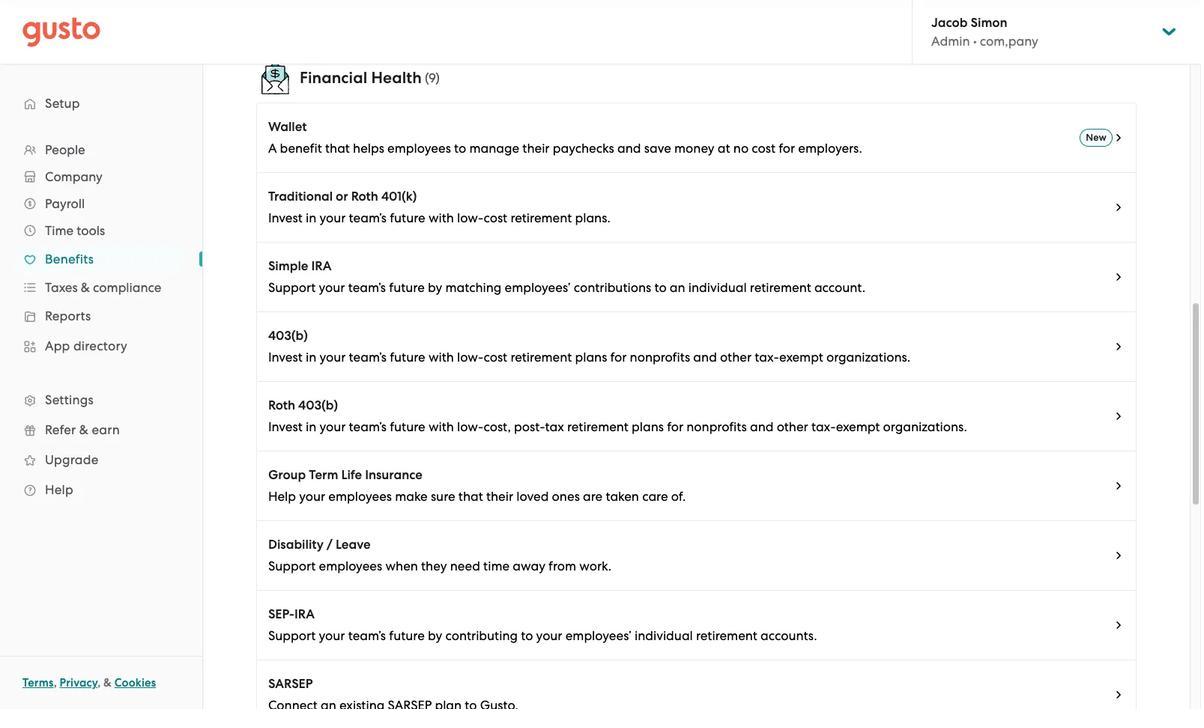 Task type: describe. For each thing, give the bounding box(es) containing it.
taxes & compliance
[[45, 280, 161, 295]]

at
[[718, 141, 731, 156]]

benefit
[[280, 141, 322, 156]]

opens in current tab image for roth 403(b)
[[1113, 411, 1125, 423]]

1 opens in current tab image from the top
[[1113, 132, 1125, 144]]

roth 403(b) invest in your team's future with low-cost, post-tax retirement plans for nonprofits and other tax-exempt organizations.
[[268, 398, 968, 435]]

with inside 403(b) invest in your team's future with low-cost retirement plans for nonprofits and other tax-exempt organizations.
[[429, 350, 454, 365]]

work.
[[580, 559, 612, 574]]

opens in current tab image for disability / leave
[[1113, 550, 1125, 562]]

team's inside roth 403(b) invest in your team's future with low-cost, post-tax retirement plans for nonprofits and other tax-exempt organizations.
[[349, 420, 387, 435]]

people
[[45, 142, 85, 157]]

simple ira support your team's future by matching employees' contributions to an individual retirement account.
[[268, 259, 866, 295]]

future for simple ira
[[389, 280, 425, 295]]

employees inside disability / leave support employees when they need time away from work.
[[319, 559, 382, 574]]

that inside group term life insurance help your employees make sure that their loved ones are taken care of.
[[459, 489, 483, 504]]

time tools
[[45, 223, 105, 238]]

time
[[484, 559, 510, 574]]

contributions
[[574, 280, 652, 295]]

taken
[[606, 489, 639, 504]]

of.
[[671, 489, 686, 504]]

sep-
[[268, 607, 295, 623]]

and inside roth 403(b) invest in your team's future with low-cost, post-tax retirement plans for nonprofits and other tax-exempt organizations.
[[750, 420, 774, 435]]

opens in current tab image for simple ira
[[1113, 271, 1125, 283]]

app directory link
[[15, 333, 187, 360]]

1 , from the left
[[54, 677, 57, 690]]

upgrade link
[[15, 447, 187, 474]]

are
[[583, 489, 603, 504]]

no
[[734, 141, 749, 156]]

time
[[45, 223, 74, 238]]

retirement for roth 403(b)
[[567, 420, 629, 435]]

life
[[341, 468, 362, 483]]

401(k)
[[381, 189, 417, 205]]

reports
[[45, 309, 91, 324]]

an
[[670, 280, 686, 295]]

403(b) inside 403(b) invest in your team's future with low-cost retirement plans for nonprofits and other tax-exempt organizations.
[[268, 328, 308, 344]]

simon
[[971, 15, 1008, 31]]

team's inside traditional or roth 401(k) invest in your team's future with low-cost retirement plans.
[[349, 211, 387, 226]]

nonprofits inside 403(b) invest in your team's future with low-cost retirement plans for nonprofits and other tax-exempt organizations.
[[630, 350, 690, 365]]

home image
[[22, 17, 100, 47]]

terms link
[[22, 677, 54, 690]]

setup link
[[15, 90, 187, 117]]

wallet
[[268, 119, 307, 135]]

sep-ira support your team's future by contributing to your employees' individual retirement accounts.
[[268, 607, 817, 644]]

future for sep-ira
[[389, 629, 425, 644]]

manage
[[470, 141, 520, 156]]

app directory
[[45, 339, 127, 354]]

with inside roth 403(b) invest in your team's future with low-cost, post-tax retirement plans for nonprofits and other tax-exempt organizations.
[[429, 420, 454, 435]]

com,pany
[[980, 34, 1039, 49]]

tools
[[77, 223, 105, 238]]

in inside 403(b) invest in your team's future with low-cost retirement plans for nonprofits and other tax-exempt organizations.
[[306, 350, 317, 365]]

ira for sep-ira
[[295, 607, 315, 623]]

setup
[[45, 96, 80, 111]]

sarsep button
[[257, 661, 1136, 710]]

support for sep-
[[268, 629, 316, 644]]

sure
[[431, 489, 455, 504]]

earn
[[92, 423, 120, 438]]

cost inside traditional or roth 401(k) invest in your team's future with low-cost retirement plans.
[[484, 211, 508, 226]]

taxes
[[45, 280, 78, 295]]

traditional or roth 401(k) invest in your team's future with low-cost retirement plans.
[[268, 189, 611, 226]]

paychecks
[[553, 141, 615, 156]]

other inside roth 403(b) invest in your team's future with low-cost, post-tax retirement plans for nonprofits and other tax-exempt organizations.
[[777, 420, 809, 435]]

away
[[513, 559, 546, 574]]

reports link
[[15, 303, 187, 330]]

in inside roth 403(b) invest in your team's future with low-cost, post-tax retirement plans for nonprofits and other tax-exempt organizations.
[[306, 420, 317, 435]]

for inside 'wallet a benefit that helps employees to manage their paychecks and save money at no cost for employers.'
[[779, 141, 795, 156]]

gusto navigation element
[[0, 64, 202, 529]]

insurance
[[365, 468, 423, 483]]

money
[[675, 141, 715, 156]]

invest inside traditional or roth 401(k) invest in your team's future with low-cost retirement plans.
[[268, 211, 303, 226]]

for inside 403(b) invest in your team's future with low-cost retirement plans for nonprofits and other tax-exempt organizations.
[[611, 350, 627, 365]]

group
[[268, 468, 306, 483]]

/
[[327, 537, 333, 553]]

invest inside roth 403(b) invest in your team's future with low-cost, post-tax retirement plans for nonprofits and other tax-exempt organizations.
[[268, 420, 303, 435]]

new
[[1086, 132, 1107, 143]]

•
[[973, 34, 977, 49]]

individual inside "simple ira support your team's future by matching employees' contributions to an individual retirement account."
[[689, 280, 747, 295]]

organizations. inside roth 403(b) invest in your team's future with low-cost, post-tax retirement plans for nonprofits and other tax-exempt organizations.
[[883, 420, 968, 435]]

or
[[336, 189, 348, 205]]

payroll
[[45, 196, 85, 211]]

group term life insurance help your employees make sure that their loved ones are taken care of.
[[268, 468, 686, 504]]

their inside 'wallet a benefit that helps employees to manage their paychecks and save money at no cost for employers.'
[[523, 141, 550, 156]]

& for earn
[[79, 423, 89, 438]]

people button
[[15, 136, 187, 163]]

help link
[[15, 477, 187, 504]]

tax- inside 403(b) invest in your team's future with low-cost retirement plans for nonprofits and other tax-exempt organizations.
[[755, 350, 780, 365]]

low- inside roth 403(b) invest in your team's future with low-cost, post-tax retirement plans for nonprofits and other tax-exempt organizations.
[[457, 420, 484, 435]]

exempt inside roth 403(b) invest in your team's future with low-cost, post-tax retirement plans for nonprofits and other tax-exempt organizations.
[[836, 420, 880, 435]]

to inside sep-ira support your team's future by contributing to your employees' individual retirement accounts.
[[521, 629, 533, 644]]

cost,
[[484, 420, 511, 435]]

cost inside 'wallet a benefit that helps employees to manage their paychecks and save money at no cost for employers.'
[[752, 141, 776, 156]]

ones
[[552, 489, 580, 504]]

leave
[[336, 537, 371, 553]]

other inside 403(b) invest in your team's future with low-cost retirement plans for nonprofits and other tax-exempt organizations.
[[720, 350, 752, 365]]

your inside roth 403(b) invest in your team's future with low-cost, post-tax retirement plans for nonprofits and other tax-exempt organizations.
[[320, 420, 346, 435]]

help inside group term life insurance help your employees make sure that their loved ones are taken care of.
[[268, 489, 296, 504]]

from
[[549, 559, 577, 574]]

roth inside traditional or roth 401(k) invest in your team's future with low-cost retirement plans.
[[351, 189, 378, 205]]

upgrade
[[45, 453, 99, 468]]

organizations. inside 403(b) invest in your team's future with low-cost retirement plans for nonprofits and other tax-exempt organizations.
[[827, 350, 911, 365]]

taxes & compliance button
[[15, 274, 187, 301]]

by for simple ira
[[428, 280, 442, 295]]

team's for sep-ira
[[348, 629, 386, 644]]

disability / leave support employees when they need time away from work.
[[268, 537, 612, 574]]

jacob simon admin • com,pany
[[932, 15, 1039, 49]]

(
[[425, 70, 429, 85]]

opens in current tab image for sarsep
[[1113, 690, 1125, 702]]

your inside traditional or roth 401(k) invest in your team's future with low-cost retirement plans.
[[320, 211, 346, 226]]

settings
[[45, 393, 94, 408]]

403(b) invest in your team's future with low-cost retirement plans for nonprofits and other tax-exempt organizations.
[[268, 328, 911, 365]]

tax
[[545, 420, 564, 435]]

need
[[450, 559, 480, 574]]

your inside group term life insurance help your employees make sure that their loved ones are taken care of.
[[299, 489, 325, 504]]

support for simple
[[268, 280, 316, 295]]

opens in current tab image for sep-ira
[[1113, 620, 1125, 632]]

plans inside 403(b) invest in your team's future with low-cost retirement plans for nonprofits and other tax-exempt organizations.
[[575, 350, 607, 365]]

settings link
[[15, 387, 187, 414]]

list containing wallet
[[256, 103, 1137, 710]]

employees' inside sep-ira support your team's future by contributing to your employees' individual retirement accounts.
[[566, 629, 632, 644]]

save
[[644, 141, 671, 156]]

employees inside 'wallet a benefit that helps employees to manage their paychecks and save money at no cost for employers.'
[[388, 141, 451, 156]]

cookies
[[115, 677, 156, 690]]

low- inside 403(b) invest in your team's future with low-cost retirement plans for nonprofits and other tax-exempt organizations.
[[457, 350, 484, 365]]



Task type: vqa. For each thing, say whether or not it's contained in the screenshot.
bottom started
no



Task type: locate. For each thing, give the bounding box(es) containing it.
employees right 'helps'
[[388, 141, 451, 156]]

0 vertical spatial nonprofits
[[630, 350, 690, 365]]

employees' right matching
[[505, 280, 571, 295]]

future inside traditional or roth 401(k) invest in your team's future with low-cost retirement plans.
[[390, 211, 426, 226]]

and
[[618, 141, 641, 156], [694, 350, 717, 365], [750, 420, 774, 435]]

their right the manage
[[523, 141, 550, 156]]

refer
[[45, 423, 76, 438]]

0 vertical spatial by
[[428, 280, 442, 295]]

1 in from the top
[[306, 211, 317, 226]]

1 vertical spatial with
[[429, 350, 454, 365]]

1 vertical spatial 403(b)
[[298, 398, 338, 414]]

loved
[[517, 489, 549, 504]]

low- up matching
[[457, 211, 484, 226]]

0 horizontal spatial help
[[45, 483, 73, 498]]

support inside sep-ira support your team's future by contributing to your employees' individual retirement accounts.
[[268, 629, 316, 644]]

1 vertical spatial opens in current tab image
[[1113, 690, 1125, 702]]

to left the manage
[[454, 141, 466, 156]]

1 horizontal spatial for
[[667, 420, 684, 435]]

0 vertical spatial for
[[779, 141, 795, 156]]

privacy link
[[60, 677, 98, 690]]

1 vertical spatial invest
[[268, 350, 303, 365]]

0 horizontal spatial tax-
[[755, 350, 780, 365]]

0 vertical spatial individual
[[689, 280, 747, 295]]

)
[[436, 70, 440, 85]]

list containing people
[[0, 136, 202, 505]]

0 horizontal spatial other
[[720, 350, 752, 365]]

2 vertical spatial employees
[[319, 559, 382, 574]]

opens in current tab image for 403(b)
[[1113, 341, 1125, 353]]

2 vertical spatial and
[[750, 420, 774, 435]]

2 horizontal spatial for
[[779, 141, 795, 156]]

1 vertical spatial ira
[[295, 607, 315, 623]]

& left earn
[[79, 423, 89, 438]]

2 opens in current tab image from the top
[[1113, 202, 1125, 214]]

cost inside 403(b) invest in your team's future with low-cost retirement plans for nonprofits and other tax-exempt organizations.
[[484, 350, 508, 365]]

opens in current tab image
[[1113, 132, 1125, 144], [1113, 202, 1125, 214], [1113, 341, 1125, 353], [1113, 411, 1125, 423], [1113, 480, 1125, 492], [1113, 550, 1125, 562], [1113, 620, 1125, 632]]

team's inside sep-ira support your team's future by contributing to your employees' individual retirement accounts.
[[348, 629, 386, 644]]

with
[[429, 211, 454, 226], [429, 350, 454, 365], [429, 420, 454, 435]]

that inside 'wallet a benefit that helps employees to manage their paychecks and save money at no cost for employers.'
[[325, 141, 350, 156]]

403(b) inside roth 403(b) invest in your team's future with low-cost, post-tax retirement plans for nonprofits and other tax-exempt organizations.
[[298, 398, 338, 414]]

opens in current tab image
[[1113, 271, 1125, 283], [1113, 690, 1125, 702]]

1 vertical spatial employees'
[[566, 629, 632, 644]]

ira for simple ira
[[311, 259, 332, 274]]

3 opens in current tab image from the top
[[1113, 341, 1125, 353]]

terms , privacy , & cookies
[[22, 677, 156, 690]]

term
[[309, 468, 338, 483]]

support down sep-
[[268, 629, 316, 644]]

1 horizontal spatial plans
[[632, 420, 664, 435]]

1 horizontal spatial tax-
[[812, 420, 836, 435]]

support inside disability / leave support employees when they need time away from work.
[[268, 559, 316, 574]]

plans inside roth 403(b) invest in your team's future with low-cost, post-tax retirement plans for nonprofits and other tax-exempt organizations.
[[632, 420, 664, 435]]

future
[[390, 211, 426, 226], [389, 280, 425, 295], [390, 350, 426, 365], [390, 420, 426, 435], [389, 629, 425, 644]]

retirement for traditional or roth 401(k)
[[511, 211, 572, 226]]

& inside 'link'
[[79, 423, 89, 438]]

0 vertical spatial cost
[[752, 141, 776, 156]]

1 horizontal spatial help
[[268, 489, 296, 504]]

employees inside group term life insurance help your employees make sure that their loved ones are taken care of.
[[329, 489, 392, 504]]

low- inside traditional or roth 401(k) invest in your team's future with low-cost retirement plans.
[[457, 211, 484, 226]]

0 horizontal spatial exempt
[[780, 350, 824, 365]]

in inside traditional or roth 401(k) invest in your team's future with low-cost retirement plans.
[[306, 211, 317, 226]]

&
[[81, 280, 90, 295], [79, 423, 89, 438], [103, 677, 112, 690]]

future inside sep-ira support your team's future by contributing to your employees' individual retirement accounts.
[[389, 629, 425, 644]]

1 with from the top
[[429, 211, 454, 226]]

2 in from the top
[[306, 350, 317, 365]]

to right contributing
[[521, 629, 533, 644]]

admin
[[932, 34, 970, 49]]

financial health ( 9 )
[[300, 68, 440, 88]]

0 vertical spatial plans
[[575, 350, 607, 365]]

make
[[395, 489, 428, 504]]

retirement up the sarsep button in the bottom of the page
[[696, 629, 758, 644]]

refer & earn
[[45, 423, 120, 438]]

financial
[[300, 68, 367, 88]]

cost
[[752, 141, 776, 156], [484, 211, 508, 226], [484, 350, 508, 365]]

other
[[720, 350, 752, 365], [777, 420, 809, 435]]

account.
[[815, 280, 866, 295]]

1 vertical spatial by
[[428, 629, 442, 644]]

with inside traditional or roth 401(k) invest in your team's future with low-cost retirement plans.
[[429, 211, 454, 226]]

team's for 403(b)
[[349, 350, 387, 365]]

1 vertical spatial for
[[611, 350, 627, 365]]

0 horizontal spatial roth
[[268, 398, 295, 414]]

ira inside "simple ira support your team's future by matching employees' contributions to an individual retirement account."
[[311, 259, 332, 274]]

0 vertical spatial their
[[523, 141, 550, 156]]

2 invest from the top
[[268, 350, 303, 365]]

0 vertical spatial with
[[429, 211, 454, 226]]

& inside dropdown button
[[81, 280, 90, 295]]

opens in current tab image inside the sarsep button
[[1113, 690, 1125, 702]]

3 support from the top
[[268, 629, 316, 644]]

traditional
[[268, 189, 333, 205]]

simple
[[268, 259, 308, 274]]

support
[[268, 280, 316, 295], [268, 559, 316, 574], [268, 629, 316, 644]]

6 opens in current tab image from the top
[[1113, 550, 1125, 562]]

organizations.
[[827, 350, 911, 365], [883, 420, 968, 435]]

0 vertical spatial invest
[[268, 211, 303, 226]]

tax- inside roth 403(b) invest in your team's future with low-cost, post-tax retirement plans for nonprofits and other tax-exempt organizations.
[[812, 420, 836, 435]]

0 vertical spatial and
[[618, 141, 641, 156]]

team's inside "simple ira support your team's future by matching employees' contributions to an individual retirement account."
[[348, 280, 386, 295]]

for inside roth 403(b) invest in your team's future with low-cost, post-tax retirement plans for nonprofits and other tax-exempt organizations.
[[667, 420, 684, 435]]

0 horizontal spatial to
[[454, 141, 466, 156]]

2 vertical spatial invest
[[268, 420, 303, 435]]

2 vertical spatial support
[[268, 629, 316, 644]]

plans
[[575, 350, 607, 365], [632, 420, 664, 435]]

403(b) down simple
[[268, 328, 308, 344]]

their left loved
[[486, 489, 514, 504]]

1 vertical spatial and
[[694, 350, 717, 365]]

cost right the no
[[752, 141, 776, 156]]

support down disability
[[268, 559, 316, 574]]

by for sep-ira
[[428, 629, 442, 644]]

ira right simple
[[311, 259, 332, 274]]

employees
[[388, 141, 451, 156], [329, 489, 392, 504], [319, 559, 382, 574]]

4 opens in current tab image from the top
[[1113, 411, 1125, 423]]

, left privacy link
[[54, 677, 57, 690]]

help down upgrade
[[45, 483, 73, 498]]

team's for simple ira
[[348, 280, 386, 295]]

0 vertical spatial tax-
[[755, 350, 780, 365]]

to inside 'wallet a benefit that helps employees to manage their paychecks and save money at no cost for employers.'
[[454, 141, 466, 156]]

app
[[45, 339, 70, 354]]

support down simple
[[268, 280, 316, 295]]

0 vertical spatial roth
[[351, 189, 378, 205]]

ira down disability
[[295, 607, 315, 623]]

cost up cost, at the bottom left of the page
[[484, 350, 508, 365]]

ira inside sep-ira support your team's future by contributing to your employees' individual retirement accounts.
[[295, 607, 315, 623]]

a
[[268, 141, 277, 156]]

3 low- from the top
[[457, 420, 484, 435]]

low- up group term life insurance help your employees make sure that their loved ones are taken care of.
[[457, 420, 484, 435]]

that right "sure"
[[459, 489, 483, 504]]

team's inside 403(b) invest in your team's future with low-cost retirement plans for nonprofits and other tax-exempt organizations.
[[349, 350, 387, 365]]

2 low- from the top
[[457, 350, 484, 365]]

0 vertical spatial exempt
[[780, 350, 824, 365]]

& left cookies button
[[103, 677, 112, 690]]

accounts.
[[761, 629, 817, 644]]

help inside the gusto navigation element
[[45, 483, 73, 498]]

0 horizontal spatial for
[[611, 350, 627, 365]]

1 vertical spatial employees
[[329, 489, 392, 504]]

retirement left plans.
[[511, 211, 572, 226]]

support inside "simple ira support your team's future by matching employees' contributions to an individual retirement account."
[[268, 280, 316, 295]]

2 opens in current tab image from the top
[[1113, 690, 1125, 702]]

invest inside 403(b) invest in your team's future with low-cost retirement plans for nonprofits and other tax-exempt organizations.
[[268, 350, 303, 365]]

2 with from the top
[[429, 350, 454, 365]]

to left an
[[655, 280, 667, 295]]

time tools button
[[15, 217, 187, 244]]

0 vertical spatial organizations.
[[827, 350, 911, 365]]

retirement inside roth 403(b) invest in your team's future with low-cost, post-tax retirement plans for nonprofits and other tax-exempt organizations.
[[567, 420, 629, 435]]

retirement inside traditional or roth 401(k) invest in your team's future with low-cost retirement plans.
[[511, 211, 572, 226]]

1 vertical spatial individual
[[635, 629, 693, 644]]

2 vertical spatial &
[[103, 677, 112, 690]]

your inside 403(b) invest in your team's future with low-cost retirement plans for nonprofits and other tax-exempt organizations.
[[320, 350, 346, 365]]

plans up roth 403(b) invest in your team's future with low-cost, post-tax retirement plans for nonprofits and other tax-exempt organizations.
[[575, 350, 607, 365]]

cost down the manage
[[484, 211, 508, 226]]

1 vertical spatial support
[[268, 559, 316, 574]]

1 low- from the top
[[457, 211, 484, 226]]

in
[[306, 211, 317, 226], [306, 350, 317, 365], [306, 420, 317, 435]]

payroll button
[[15, 190, 187, 217]]

2 vertical spatial to
[[521, 629, 533, 644]]

0 horizontal spatial their
[[486, 489, 514, 504]]

jacob
[[932, 15, 968, 31]]

that left 'helps'
[[325, 141, 350, 156]]

0 vertical spatial in
[[306, 211, 317, 226]]

your
[[320, 211, 346, 226], [319, 280, 345, 295], [320, 350, 346, 365], [320, 420, 346, 435], [299, 489, 325, 504], [319, 629, 345, 644], [536, 629, 563, 644]]

3 with from the top
[[429, 420, 454, 435]]

roth up 'group'
[[268, 398, 295, 414]]

2 horizontal spatial and
[[750, 420, 774, 435]]

0 vertical spatial 403(b)
[[268, 328, 308, 344]]

low- down matching
[[457, 350, 484, 365]]

1 opens in current tab image from the top
[[1113, 271, 1125, 283]]

individual inside sep-ira support your team's future by contributing to your employees' individual retirement accounts.
[[635, 629, 693, 644]]

9
[[429, 70, 436, 85]]

list
[[256, 0, 1137, 37], [256, 103, 1137, 710], [0, 136, 202, 505]]

disability
[[268, 537, 324, 553]]

1 horizontal spatial their
[[523, 141, 550, 156]]

nonprofits
[[630, 350, 690, 365], [687, 420, 747, 435]]

by
[[428, 280, 442, 295], [428, 629, 442, 644]]

1 vertical spatial low-
[[457, 350, 484, 365]]

matching
[[446, 280, 502, 295]]

post-
[[514, 420, 545, 435]]

1 invest from the top
[[268, 211, 303, 226]]

by inside sep-ira support your team's future by contributing to your employees' individual retirement accounts.
[[428, 629, 442, 644]]

1 vertical spatial roth
[[268, 398, 295, 414]]

403(b) up term
[[298, 398, 338, 414]]

refer & earn link
[[15, 417, 187, 444]]

future inside 403(b) invest in your team's future with low-cost retirement plans for nonprofits and other tax-exempt organizations.
[[390, 350, 426, 365]]

tax-
[[755, 350, 780, 365], [812, 420, 836, 435]]

0 vertical spatial support
[[268, 280, 316, 295]]

1 horizontal spatial other
[[777, 420, 809, 435]]

2 support from the top
[[268, 559, 316, 574]]

low-
[[457, 211, 484, 226], [457, 350, 484, 365], [457, 420, 484, 435]]

2 by from the top
[[428, 629, 442, 644]]

employees' down work.
[[566, 629, 632, 644]]

& right taxes
[[81, 280, 90, 295]]

1 horizontal spatial to
[[521, 629, 533, 644]]

individual right an
[[689, 280, 747, 295]]

opens in current tab image for group term life insurance
[[1113, 480, 1125, 492]]

benefits
[[45, 252, 94, 267]]

retirement inside sep-ira support your team's future by contributing to your employees' individual retirement accounts.
[[696, 629, 758, 644]]

individual up the sarsep button in the bottom of the page
[[635, 629, 693, 644]]

1 support from the top
[[268, 280, 316, 295]]

2 vertical spatial in
[[306, 420, 317, 435]]

help down 'group'
[[268, 489, 296, 504]]

roth inside roth 403(b) invest in your team's future with low-cost, post-tax retirement plans for nonprofits and other tax-exempt organizations.
[[268, 398, 295, 414]]

employees down leave
[[319, 559, 382, 574]]

health
[[371, 68, 422, 88]]

1 vertical spatial in
[[306, 350, 317, 365]]

future inside roth 403(b) invest in your team's future with low-cost, post-tax retirement plans for nonprofits and other tax-exempt organizations.
[[390, 420, 426, 435]]

0 vertical spatial opens in current tab image
[[1113, 271, 1125, 283]]

, left cookies button
[[98, 677, 101, 690]]

5 opens in current tab image from the top
[[1113, 480, 1125, 492]]

exempt inside 403(b) invest in your team's future with low-cost retirement plans for nonprofits and other tax-exempt organizations.
[[780, 350, 824, 365]]

plans.
[[575, 211, 611, 226]]

their inside group term life insurance help your employees make sure that their loved ones are taken care of.
[[486, 489, 514, 504]]

3 invest from the top
[[268, 420, 303, 435]]

helps
[[353, 141, 384, 156]]

and inside 403(b) invest in your team's future with low-cost retirement plans for nonprofits and other tax-exempt organizations.
[[694, 350, 717, 365]]

opens in current tab image for traditional or roth 401(k)
[[1113, 202, 1125, 214]]

0 vertical spatial that
[[325, 141, 350, 156]]

0 vertical spatial &
[[81, 280, 90, 295]]

cookies button
[[115, 675, 156, 693]]

2 vertical spatial for
[[667, 420, 684, 435]]

to
[[454, 141, 466, 156], [655, 280, 667, 295], [521, 629, 533, 644]]

2 , from the left
[[98, 677, 101, 690]]

1 horizontal spatial that
[[459, 489, 483, 504]]

retirement inside "simple ira support your team's future by matching employees' contributions to an individual retirement account."
[[750, 280, 812, 295]]

0 vertical spatial employees'
[[505, 280, 571, 295]]

nonprofits inside roth 403(b) invest in your team's future with low-cost, post-tax retirement plans for nonprofits and other tax-exempt organizations.
[[687, 420, 747, 435]]

1 vertical spatial nonprofits
[[687, 420, 747, 435]]

they
[[421, 559, 447, 574]]

1 vertical spatial cost
[[484, 211, 508, 226]]

your inside "simple ira support your team's future by matching employees' contributions to an individual retirement account."
[[319, 280, 345, 295]]

1 vertical spatial &
[[79, 423, 89, 438]]

0 horizontal spatial ,
[[54, 677, 57, 690]]

1 vertical spatial exempt
[[836, 420, 880, 435]]

roth right or
[[351, 189, 378, 205]]

2 horizontal spatial to
[[655, 280, 667, 295]]

exempt
[[780, 350, 824, 365], [836, 420, 880, 435]]

compliance
[[93, 280, 161, 295]]

care
[[642, 489, 668, 504]]

for left the employers.
[[779, 141, 795, 156]]

2 vertical spatial low-
[[457, 420, 484, 435]]

privacy
[[60, 677, 98, 690]]

1 vertical spatial plans
[[632, 420, 664, 435]]

0 horizontal spatial and
[[618, 141, 641, 156]]

retirement left account.
[[750, 280, 812, 295]]

retirement inside 403(b) invest in your team's future with low-cost retirement plans for nonprofits and other tax-exempt organizations.
[[511, 350, 572, 365]]

by left contributing
[[428, 629, 442, 644]]

1 vertical spatial that
[[459, 489, 483, 504]]

roth
[[351, 189, 378, 205], [268, 398, 295, 414]]

retirement up post-
[[511, 350, 572, 365]]

0 horizontal spatial that
[[325, 141, 350, 156]]

1 by from the top
[[428, 280, 442, 295]]

0 vertical spatial employees
[[388, 141, 451, 156]]

invest
[[268, 211, 303, 226], [268, 350, 303, 365], [268, 420, 303, 435]]

1 vertical spatial organizations.
[[883, 420, 968, 435]]

0 vertical spatial other
[[720, 350, 752, 365]]

plans up care
[[632, 420, 664, 435]]

0 vertical spatial to
[[454, 141, 466, 156]]

1 horizontal spatial exempt
[[836, 420, 880, 435]]

wallet a benefit that helps employees to manage their paychecks and save money at no cost for employers.
[[268, 119, 863, 156]]

contributing
[[446, 629, 518, 644]]

1 horizontal spatial roth
[[351, 189, 378, 205]]

future for 403(b)
[[390, 350, 426, 365]]

1 vertical spatial other
[[777, 420, 809, 435]]

for up of.
[[667, 420, 684, 435]]

1 horizontal spatial ,
[[98, 677, 101, 690]]

0 vertical spatial ira
[[311, 259, 332, 274]]

and inside 'wallet a benefit that helps employees to manage their paychecks and save money at no cost for employers.'
[[618, 141, 641, 156]]

when
[[386, 559, 418, 574]]

to inside "simple ira support your team's future by matching employees' contributions to an individual retirement account."
[[655, 280, 667, 295]]

company button
[[15, 163, 187, 190]]

for up roth 403(b) invest in your team's future with low-cost, post-tax retirement plans for nonprofits and other tax-exempt organizations.
[[611, 350, 627, 365]]

company
[[45, 169, 102, 184]]

employees' inside "simple ira support your team's future by matching employees' contributions to an individual retirement account."
[[505, 280, 571, 295]]

future inside "simple ira support your team's future by matching employees' contributions to an individual retirement account."
[[389, 280, 425, 295]]

& for compliance
[[81, 280, 90, 295]]

1 horizontal spatial and
[[694, 350, 717, 365]]

by left matching
[[428, 280, 442, 295]]

by inside "simple ira support your team's future by matching employees' contributions to an individual retirement account."
[[428, 280, 442, 295]]

retirement for sep-ira
[[696, 629, 758, 644]]

0 vertical spatial low-
[[457, 211, 484, 226]]

2 vertical spatial cost
[[484, 350, 508, 365]]

7 opens in current tab image from the top
[[1113, 620, 1125, 632]]

employees'
[[505, 280, 571, 295], [566, 629, 632, 644]]

1 vertical spatial tax-
[[812, 420, 836, 435]]

0 horizontal spatial plans
[[575, 350, 607, 365]]

3 in from the top
[[306, 420, 317, 435]]

1 vertical spatial to
[[655, 280, 667, 295]]

2 vertical spatial with
[[429, 420, 454, 435]]

directory
[[73, 339, 127, 354]]

terms
[[22, 677, 54, 690]]

retirement right tax
[[567, 420, 629, 435]]

1 vertical spatial their
[[486, 489, 514, 504]]

,
[[54, 677, 57, 690], [98, 677, 101, 690]]

employees down life
[[329, 489, 392, 504]]



